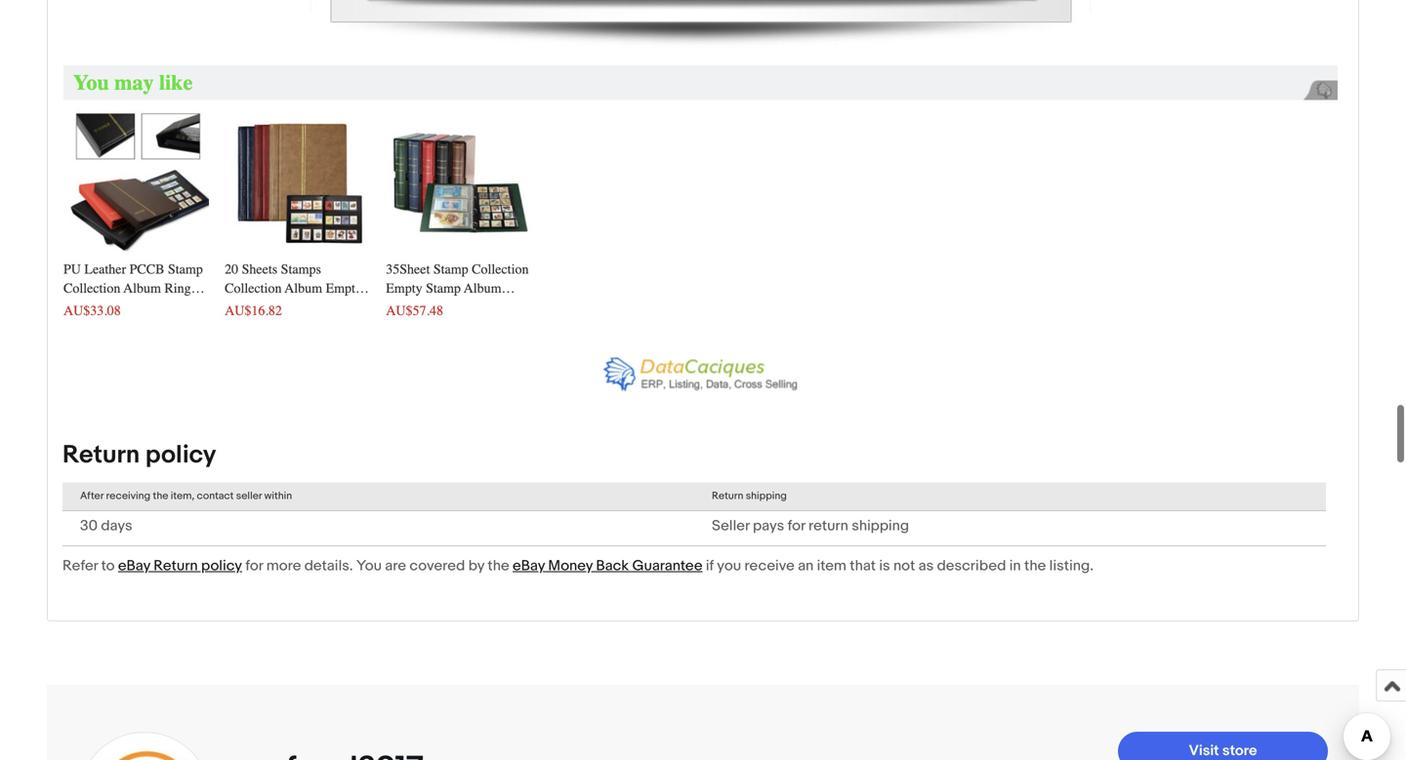 Task type: locate. For each thing, give the bounding box(es) containing it.
for right pays
[[788, 517, 805, 535]]

the right in
[[1024, 557, 1046, 575]]

store
[[1222, 742, 1257, 760]]

ebay right the to
[[118, 557, 150, 575]]

1 horizontal spatial ebay
[[513, 557, 545, 575]]

seller
[[236, 490, 262, 503]]

shipping up is
[[852, 517, 909, 535]]

0 horizontal spatial for
[[245, 557, 263, 575]]

2 vertical spatial return
[[154, 557, 198, 575]]

ebay return policy link
[[118, 557, 242, 575]]

0 vertical spatial return
[[62, 440, 140, 471]]

details.
[[304, 557, 353, 575]]

1 horizontal spatial the
[[488, 557, 509, 575]]

0 vertical spatial shipping
[[746, 490, 787, 503]]

return up the after
[[62, 440, 140, 471]]

1 vertical spatial return
[[712, 490, 743, 503]]

1 vertical spatial policy
[[201, 557, 242, 575]]

1 ebay from the left
[[118, 557, 150, 575]]

shipping
[[746, 490, 787, 503], [852, 517, 909, 535]]

1 horizontal spatial shipping
[[852, 517, 909, 535]]

are
[[385, 557, 406, 575]]

2 ebay from the left
[[513, 557, 545, 575]]

policy
[[145, 440, 216, 471], [201, 557, 242, 575]]

you
[[356, 557, 382, 575]]

the
[[153, 490, 168, 503], [488, 557, 509, 575], [1024, 557, 1046, 575]]

visit
[[1189, 742, 1219, 760]]

back
[[596, 557, 629, 575]]

0 horizontal spatial ebay
[[118, 557, 150, 575]]

policy left more
[[201, 557, 242, 575]]

the left item,
[[153, 490, 168, 503]]

after
[[80, 490, 104, 503]]

30 days
[[80, 517, 132, 535]]

is
[[879, 557, 890, 575]]

1 horizontal spatial return
[[154, 557, 198, 575]]

ebay left 'money'
[[513, 557, 545, 575]]

return policy
[[62, 440, 216, 471]]

2 horizontal spatial return
[[712, 490, 743, 503]]

as
[[918, 557, 934, 575]]

for
[[788, 517, 805, 535], [245, 557, 263, 575]]

for left more
[[245, 557, 263, 575]]

return up seller
[[712, 490, 743, 503]]

item,
[[171, 490, 194, 503]]

money
[[548, 557, 593, 575]]

the right by
[[488, 557, 509, 575]]

1 horizontal spatial for
[[788, 517, 805, 535]]

ebay
[[118, 557, 150, 575], [513, 557, 545, 575]]

return right the to
[[154, 557, 198, 575]]

seller
[[712, 517, 749, 535]]

in
[[1009, 557, 1021, 575]]

policy up item,
[[145, 440, 216, 471]]

shipping up pays
[[746, 490, 787, 503]]

refer to ebay return policy for more details. you are covered by the ebay money back guarantee if you receive an item that is not as described in the listing.
[[62, 557, 1094, 575]]

ebay money back guarantee link
[[513, 557, 703, 575]]

1 vertical spatial shipping
[[852, 517, 909, 535]]

within
[[264, 490, 292, 503]]

that
[[850, 557, 876, 575]]

return
[[62, 440, 140, 471], [712, 490, 743, 503], [154, 557, 198, 575]]

0 vertical spatial policy
[[145, 440, 216, 471]]

0 horizontal spatial the
[[153, 490, 168, 503]]

return
[[808, 517, 848, 535]]

2 horizontal spatial the
[[1024, 557, 1046, 575]]

listing.
[[1049, 557, 1094, 575]]

if
[[706, 557, 714, 575]]

0 horizontal spatial return
[[62, 440, 140, 471]]



Task type: describe. For each thing, give the bounding box(es) containing it.
described
[[937, 557, 1006, 575]]

receiving
[[106, 490, 150, 503]]

seller pays for return shipping
[[712, 517, 909, 535]]

0 vertical spatial for
[[788, 517, 805, 535]]

return for return policy
[[62, 440, 140, 471]]

visit store
[[1189, 742, 1257, 760]]

30
[[80, 517, 98, 535]]

0 horizontal spatial shipping
[[746, 490, 787, 503]]

guarantee
[[632, 557, 703, 575]]

pays
[[753, 517, 784, 535]]

to
[[101, 557, 115, 575]]

return for return shipping
[[712, 490, 743, 503]]

days
[[101, 517, 132, 535]]

return shipping
[[712, 490, 787, 503]]

covered
[[410, 557, 465, 575]]

receive
[[744, 557, 795, 575]]

contact
[[197, 490, 234, 503]]

refer
[[62, 557, 98, 575]]

after receiving the item, contact seller within
[[80, 490, 292, 503]]

visit store link
[[1118, 732, 1328, 761]]

item
[[817, 557, 846, 575]]

more
[[266, 557, 301, 575]]

by
[[468, 557, 484, 575]]

1 vertical spatial for
[[245, 557, 263, 575]]

an
[[798, 557, 814, 575]]

you
[[717, 557, 741, 575]]

not
[[893, 557, 915, 575]]



Task type: vqa. For each thing, say whether or not it's contained in the screenshot.
the that
yes



